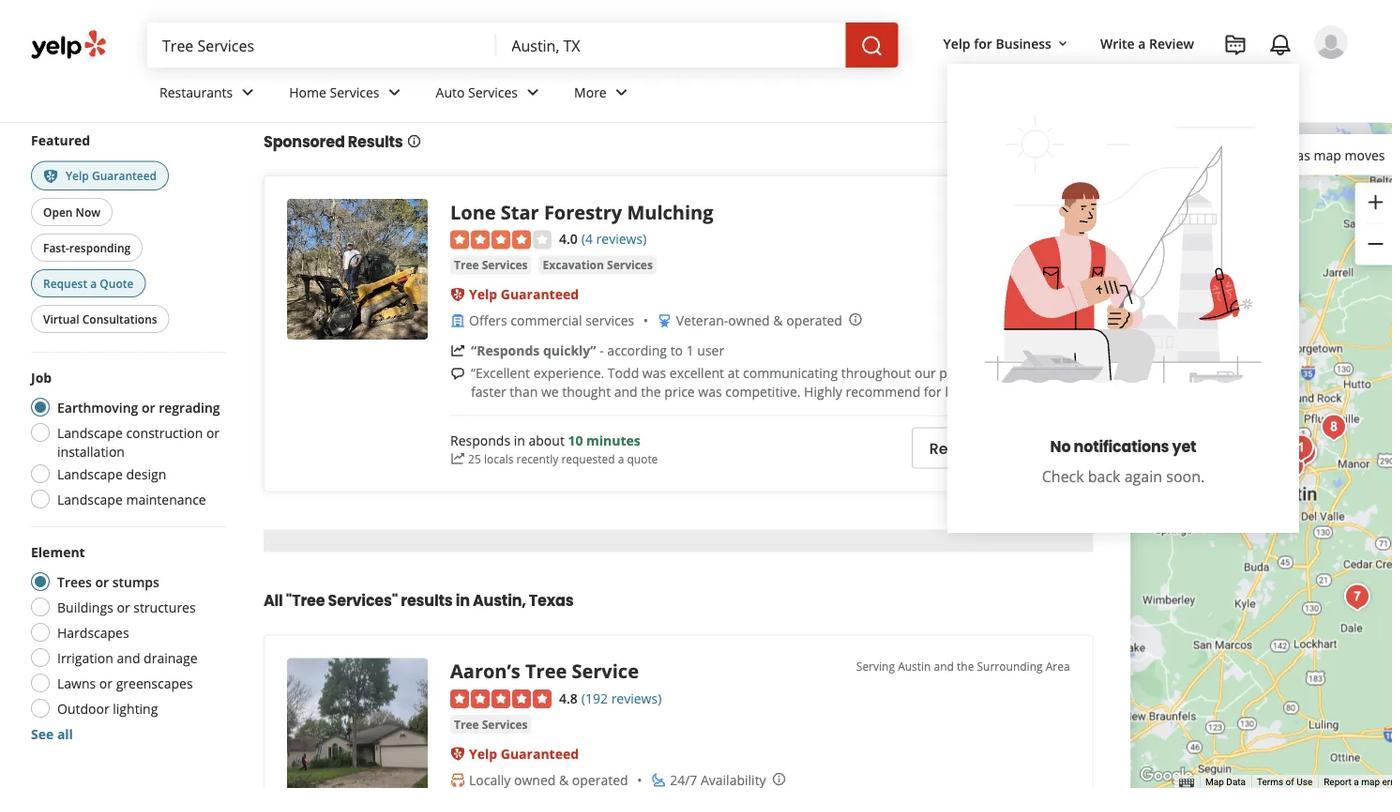 Task type: vqa. For each thing, say whether or not it's contained in the screenshot.
1
yes



Task type: describe. For each thing, give the bounding box(es) containing it.
yelp guaranteed button for lone
[[470, 285, 580, 303]]

services
[[586, 312, 635, 329]]

fast-responding button
[[31, 234, 143, 262]]

report a map err link
[[1325, 777, 1393, 788]]

map
[[1207, 777, 1225, 788]]

a&j tree service image
[[1274, 431, 1312, 469]]

$2,500
[[678, 60, 724, 80]]

our
[[916, 364, 937, 382]]

highly
[[805, 383, 843, 401]]

1 vertical spatial in
[[456, 590, 471, 612]]

1 horizontal spatial was
[[699, 383, 723, 401]]

operated
[[787, 312, 843, 329]]

terms inside these businesses are eligible for coverage up to $2,500 when you hire through 'request a quote'. terms apply.
[[339, 82, 383, 103]]

0 vertical spatial stumps
[[78, 55, 117, 70]]

landscape for landscape design
[[58, 465, 123, 483]]

tree for 2nd tree services button from the top of the page
[[455, 717, 480, 732]]

no
[[1051, 436, 1072, 457]]

project.
[[940, 364, 987, 382]]

soon.
[[1167, 467, 1206, 487]]

map data button
[[1207, 776, 1247, 788]]

to inside these businesses are eligible for coverage up to $2,500 when you hire through 'request a quote'. terms apply.
[[660, 60, 674, 80]]

quote
[[628, 451, 659, 466]]

2 vertical spatial request a quote
[[931, 438, 1053, 459]]

lawns or greenscapes
[[58, 674, 193, 692]]

no notifications yet check back again soon.
[[1043, 436, 1206, 487]]

0 horizontal spatial •
[[169, 70, 174, 86]]

fast-responding
[[44, 240, 131, 255]]

option group containing job
[[26, 368, 227, 514]]

2 tree services from the top
[[455, 717, 529, 732]]

open now
[[44, 204, 101, 220]]

services for 2nd tree services button from the bottom of the page
[[483, 257, 529, 273]]

open
[[44, 204, 73, 220]]

report a map err
[[1325, 777, 1393, 788]]

services for excavation services button
[[608, 257, 654, 273]]

guaranteed inside yelp guaranteed button
[[92, 168, 157, 183]]

services for 2nd tree services button from the top of the page
[[483, 717, 529, 732]]

buildings or structures
[[58, 598, 196, 616]]

err
[[1384, 777, 1393, 788]]

16 trending v2 image
[[451, 343, 466, 358]]

mike's tree service image
[[1244, 351, 1282, 388]]

serving austin and the surrounding area
[[857, 658, 1071, 674]]

a inside request a quote
[[31, 86, 38, 101]]

ortiz tree trimming image
[[1340, 579, 1378, 616]]

up
[[637, 60, 656, 80]]

reviews) for forestry
[[597, 230, 648, 248]]

hardscapes
[[58, 624, 130, 642]]

request a quote button inside the featured group
[[31, 269, 146, 298]]

irrigation
[[58, 649, 114, 667]]

24 chevron down v2 image for auto services
[[522, 81, 545, 104]]

locals
[[485, 451, 514, 466]]

search image
[[862, 35, 884, 57]]

earthmoving or regrading
[[58, 398, 221, 416]]

16 commercial services v2 image
[[451, 313, 466, 328]]

more
[[575, 83, 608, 101]]

guaranteed up eligible
[[458, 37, 549, 58]]

search
[[1253, 146, 1295, 164]]

16 trending v2 image
[[451, 451, 466, 466]]

the inside "excellent experience. todd was excellent at communicating throughout our project. the job went faster than we thought and the price was competitive. highly recommend for lot…"
[[642, 383, 662, 401]]

hire
[[801, 60, 828, 80]]

zoom out image
[[1366, 233, 1388, 255]]

map data
[[1207, 777, 1247, 788]]

request for the right request a quote button
[[931, 438, 991, 459]]

notifications image
[[1270, 34, 1293, 56]]

write a review
[[1101, 34, 1195, 52]]

2 tree services button from the top
[[451, 715, 532, 734]]

lone star forestry mulching link
[[451, 199, 714, 225]]

auto
[[437, 83, 465, 101]]

"excellent experience. todd was excellent at communicating throughout our project. the job went faster than we thought and the price was competitive. highly recommend for lot…"
[[472, 364, 1069, 401]]

phillips trio tree service image
[[1317, 409, 1354, 446]]

aaron's tree service link
[[451, 658, 640, 684]]

Near text field
[[512, 35, 832, 55]]

learn more link
[[433, 82, 517, 103]]

1 tree services link from the top
[[451, 256, 532, 275]]

outdoor
[[58, 700, 110, 718]]

0 horizontal spatial and
[[117, 649, 141, 667]]

owned
[[729, 312, 771, 329]]

(192
[[582, 689, 609, 707]]

according
[[608, 342, 668, 360]]

job
[[1016, 364, 1036, 382]]

or inside landscape construction or installation
[[207, 424, 220, 442]]

terms of use link
[[1258, 777, 1314, 788]]

a inside group
[[91, 275, 97, 291]]

now
[[76, 204, 101, 220]]

requested
[[562, 451, 616, 466]]

see all
[[31, 725, 74, 743]]

(192 reviews) link
[[582, 688, 663, 708]]

offers commercial services
[[470, 312, 635, 329]]

earthmoving inside yelp guaranteed • earthmoving or regrading •
[[31, 70, 98, 86]]

featured group
[[28, 131, 227, 337]]

about
[[529, 431, 565, 449]]

yelp guaranteed inside button
[[66, 168, 157, 183]]

landscape design
[[58, 465, 167, 483]]

aaron's tree service image
[[288, 658, 429, 788]]

are
[[466, 60, 489, 80]]

commercial
[[511, 312, 583, 329]]

25
[[469, 451, 482, 466]]

serving
[[857, 658, 896, 674]]

home services link
[[275, 68, 421, 122]]

review
[[1150, 34, 1195, 52]]

google image
[[1137, 764, 1199, 788]]

guaranteed up the 'commercial' at the top of page
[[502, 285, 580, 303]]

1 horizontal spatial •
[[218, 55, 222, 70]]

home services
[[290, 83, 380, 101]]

25 locals recently requested a quote
[[469, 451, 659, 466]]

lone star forestry mulching image
[[288, 199, 429, 340]]

buildings
[[58, 598, 114, 616]]

1 tree services from the top
[[455, 257, 529, 273]]

1 vertical spatial earthmoving
[[58, 398, 139, 416]]

0 vertical spatial quote
[[41, 86, 73, 101]]

24 chevron down v2 image for home services
[[384, 81, 406, 104]]

yet
[[1173, 436, 1198, 457]]

see all button
[[31, 725, 74, 743]]

business
[[997, 34, 1053, 52]]

as
[[1298, 146, 1312, 164]]

10
[[569, 431, 584, 449]]

construction
[[127, 424, 203, 442]]

lone star forestry mulching image
[[1270, 280, 1307, 318]]

yelp guaranteed • earthmoving or regrading •
[[31, 55, 222, 86]]

lone
[[451, 199, 497, 225]]

surrounding
[[978, 658, 1044, 674]]

through
[[832, 60, 888, 80]]

these
[[339, 60, 381, 80]]

projects image
[[1225, 34, 1248, 56]]

more link
[[980, 383, 1015, 401]]

check
[[1043, 467, 1085, 487]]

outdoor lighting
[[58, 700, 159, 718]]

went
[[1039, 364, 1069, 382]]

map for err
[[1363, 777, 1381, 788]]

virtual
[[44, 311, 80, 327]]

yelp guaranteed for aaron's
[[470, 745, 580, 763]]

1 vertical spatial tree
[[526, 658, 568, 684]]

16 twenty four seven availability v2 image
[[652, 773, 667, 788]]

a inside these businesses are eligible for coverage up to $2,500 when you hire through 'request a quote'. terms apply.
[[957, 60, 965, 80]]

by
[[399, 37, 418, 58]]

auto services link
[[421, 68, 560, 122]]

16 info v2 image
[[407, 134, 422, 149]]

silver tree image
[[1287, 434, 1324, 472]]

faster
[[472, 383, 507, 401]]

regrading inside yelp guaranteed • earthmoving or regrading •
[[116, 70, 166, 86]]

0 vertical spatial request a quote
[[31, 70, 219, 101]]

ruby a. image
[[1316, 25, 1349, 59]]

guaranteed inside yelp guaranteed • earthmoving or regrading •
[[152, 55, 215, 70]]

4 filters
[[31, 36, 81, 54]]

the
[[990, 364, 1013, 382]]



Task type: locate. For each thing, give the bounding box(es) containing it.
and
[[615, 383, 638, 401], [117, 649, 141, 667], [935, 658, 955, 674]]

24 chevron down v2 image right restaurants
[[237, 81, 260, 104]]

2 vertical spatial yelp guaranteed
[[470, 745, 580, 763]]

yelp guaranteed up the 'commercial' at the top of page
[[470, 285, 580, 303]]

element
[[31, 543, 86, 561]]

tree services down 4.8 star rating "image"
[[455, 717, 529, 732]]

1 horizontal spatial 24 chevron down v2 image
[[611, 81, 634, 104]]

1 vertical spatial stumps
[[113, 573, 160, 591]]

services
[[330, 83, 380, 101], [469, 83, 519, 101], [483, 257, 529, 273], [608, 257, 654, 273], [483, 717, 529, 732]]

1 vertical spatial landscape
[[58, 465, 123, 483]]

1 vertical spatial regrading
[[159, 398, 221, 416]]

tree down 4.8 star rating "image"
[[455, 717, 480, 732]]

in up recently
[[515, 431, 526, 449]]

option group containing element
[[26, 543, 227, 743]]

thought
[[563, 383, 612, 401]]

0 vertical spatial more
[[479, 82, 517, 103]]

0 horizontal spatial request a quote button
[[31, 269, 146, 298]]

in right the results
[[456, 590, 471, 612]]

for right eligible
[[546, 60, 566, 80]]

yelp inside yelp guaranteed • earthmoving or regrading •
[[127, 55, 149, 70]]

1 horizontal spatial request a quote button
[[913, 428, 1071, 469]]

none field find
[[163, 35, 482, 55]]

minutes
[[587, 431, 641, 449]]

1 vertical spatial was
[[699, 383, 723, 401]]

greenscapes
[[117, 674, 193, 692]]

throughout
[[842, 364, 912, 382]]

1 vertical spatial tree services button
[[451, 715, 532, 734]]

landscape for landscape maintenance
[[58, 490, 123, 508]]

1 vertical spatial request a quote button
[[913, 428, 1071, 469]]

tree for 2nd tree services button from the bottom of the page
[[455, 257, 480, 273]]

request a quote down more link
[[931, 438, 1053, 459]]

terms left of
[[1258, 777, 1285, 788]]

a down minutes
[[619, 451, 625, 466]]

2 tree services link from the top
[[451, 715, 532, 734]]

request a quote inside the featured group
[[44, 275, 134, 291]]

restaurants
[[160, 83, 233, 101]]

None field
[[163, 35, 482, 55], [512, 35, 832, 55]]

1 vertical spatial reviews)
[[612, 689, 663, 707]]

1 option group from the top
[[26, 368, 227, 514]]

1 landscape from the top
[[58, 424, 123, 442]]

quote inside the featured group
[[100, 275, 134, 291]]

yelp guaranteed down 4.8 star rating "image"
[[470, 745, 580, 763]]

1
[[687, 342, 695, 360]]

2 vertical spatial yelp guaranteed button
[[470, 745, 580, 763]]

landscape up installation
[[58, 424, 123, 442]]

was down excellent
[[699, 383, 723, 401]]

1 vertical spatial yelp guaranteed
[[470, 285, 580, 303]]

0 horizontal spatial in
[[456, 590, 471, 612]]

0 horizontal spatial 24 chevron down v2 image
[[237, 81, 260, 104]]

4 star rating image
[[451, 230, 552, 249]]

16 locally owned v2 image
[[451, 773, 466, 788]]

earthmoving down filters
[[31, 70, 98, 86]]

0 horizontal spatial map
[[1315, 146, 1343, 164]]

services down are
[[469, 83, 519, 101]]

1 vertical spatial trees
[[58, 573, 92, 591]]

see
[[31, 725, 54, 743]]

0 vertical spatial landscape
[[58, 424, 123, 442]]

tree up 4.8 link
[[526, 658, 568, 684]]

3 landscape from the top
[[58, 490, 123, 508]]

again
[[1126, 467, 1164, 487]]

landscape for landscape construction or installation
[[58, 424, 123, 442]]

more down eligible
[[479, 82, 517, 103]]

'request
[[892, 60, 953, 80]]

1 horizontal spatial 24 chevron down v2 image
[[522, 81, 545, 104]]

a right write
[[1139, 34, 1147, 52]]

and right austin at the right
[[935, 658, 955, 674]]

services for home services link
[[330, 83, 380, 101]]

yelp inside button
[[66, 168, 89, 183]]

to
[[660, 60, 674, 80], [671, 342, 684, 360]]

0 vertical spatial option group
[[26, 368, 227, 514]]

reviews) right (4
[[597, 230, 648, 248]]

24 chevron down v2 image
[[384, 81, 406, 104], [522, 81, 545, 104]]

0 vertical spatial regrading
[[116, 70, 166, 86]]

communicating
[[744, 364, 839, 382]]

0 vertical spatial tree
[[455, 257, 480, 273]]

yelp guaranteed button inside the featured group
[[31, 161, 169, 191]]

yelp inside button
[[944, 34, 972, 52]]

1 none field from the left
[[163, 35, 482, 55]]

0 horizontal spatial the
[[642, 383, 662, 401]]

in
[[515, 431, 526, 449], [456, 590, 471, 612]]

service
[[573, 658, 640, 684]]

stumps down filters
[[78, 55, 117, 70]]

&
[[774, 312, 784, 329]]

2 none field from the left
[[512, 35, 832, 55]]

0 vertical spatial request a quote button
[[31, 269, 146, 298]]

24 chevron down v2 image inside home services link
[[384, 81, 406, 104]]

yelp guaranteed button up now at the left
[[31, 161, 169, 191]]

yelp guaranteed button for aaron's
[[470, 745, 580, 763]]

lawns
[[58, 674, 96, 692]]

0 vertical spatial map
[[1315, 146, 1343, 164]]

the left price on the left of page
[[642, 383, 662, 401]]

aaron's tree service image
[[1284, 429, 1321, 467]]

use
[[1298, 777, 1314, 788]]

services for 'auto services' link
[[469, 83, 519, 101]]

quote up check
[[1008, 438, 1053, 459]]

1 vertical spatial request a quote
[[44, 275, 134, 291]]

a left quote'.
[[957, 60, 965, 80]]

tree tx services image
[[1274, 448, 1312, 486]]

todd
[[609, 364, 640, 382]]

none field up these
[[163, 35, 482, 55]]

forestry
[[545, 199, 623, 225]]

or inside yelp guaranteed • earthmoving or regrading •
[[101, 70, 113, 86]]

services"
[[329, 590, 399, 612]]

1 24 chevron down v2 image from the left
[[237, 81, 260, 104]]

1 vertical spatial tree services
[[455, 717, 529, 732]]

0 vertical spatial yelp guaranteed
[[66, 168, 157, 183]]

manuel tree services & landscaping image
[[1287, 434, 1324, 472]]

price
[[665, 383, 696, 401]]

stumps up buildings or structures
[[113, 573, 160, 591]]

yelp guaranteed button up the 'commercial' at the top of page
[[470, 285, 580, 303]]

0 vertical spatial the
[[642, 383, 662, 401]]

recommend
[[847, 383, 922, 401]]

1 vertical spatial option group
[[26, 543, 227, 743]]

map for moves
[[1315, 146, 1343, 164]]

iconyelpguaranteedbadgesmall image
[[451, 287, 466, 302], [451, 287, 466, 302], [451, 747, 466, 762], [451, 747, 466, 762]]

2 horizontal spatial request
[[931, 438, 991, 459]]

map right as at the right top of the page
[[1315, 146, 1343, 164]]

for inside button
[[975, 34, 993, 52]]

1 horizontal spatial terms
[[1258, 777, 1285, 788]]

offers
[[470, 312, 508, 329]]

24 chevron down v2 image
[[237, 81, 260, 104], [611, 81, 634, 104]]

trees or stumps down filters
[[31, 55, 117, 70]]

1 horizontal spatial more
[[980, 383, 1015, 401]]

landscape down landscape design
[[58, 490, 123, 508]]

lighting
[[113, 700, 159, 718]]

guaranteed up now at the left
[[92, 168, 157, 183]]

1 horizontal spatial request
[[176, 70, 219, 86]]

1 vertical spatial map
[[1363, 777, 1381, 788]]

2 option group from the top
[[26, 543, 227, 743]]

quote up featured
[[41, 86, 73, 101]]

request a quote down fast-responding button
[[44, 275, 134, 291]]

1 vertical spatial quote
[[100, 275, 134, 291]]

0 vertical spatial was
[[643, 364, 667, 382]]

iconyelpguaranteedlarge image
[[287, 50, 324, 88], [287, 50, 324, 88]]

0 horizontal spatial quote
[[41, 86, 73, 101]]

and down todd
[[615, 383, 638, 401]]

a down fast-responding button
[[91, 275, 97, 291]]

landscape down installation
[[58, 465, 123, 483]]

landscape inside landscape construction or installation
[[58, 424, 123, 442]]

24 chevron down v2 image inside more link
[[611, 81, 634, 104]]

2 vertical spatial landscape
[[58, 490, 123, 508]]

user actions element
[[929, 23, 1376, 533]]

1 vertical spatial yelp guaranteed button
[[470, 285, 580, 303]]

1 horizontal spatial quote
[[100, 275, 134, 291]]

notifications
[[1075, 436, 1170, 457]]

featured
[[31, 132, 91, 149]]

to left 1
[[671, 342, 684, 360]]

1 tree services button from the top
[[451, 256, 532, 275]]

(192 reviews)
[[582, 689, 663, 707]]

group
[[1356, 183, 1393, 265]]

for inside "excellent experience. todd was excellent at communicating throughout our project. the job went faster than we thought and the price was competitive. highly recommend for lot…"
[[925, 383, 943, 401]]

quote
[[41, 86, 73, 101], [100, 275, 134, 291], [1008, 438, 1053, 459]]

None search field
[[148, 23, 903, 68]]

0 horizontal spatial request
[[44, 275, 88, 291]]

regrading
[[116, 70, 166, 86], [159, 398, 221, 416]]

1 horizontal spatial none field
[[512, 35, 832, 55]]

1 vertical spatial request
[[44, 275, 88, 291]]

excavation services button
[[540, 256, 657, 275]]

you
[[771, 60, 797, 80]]

guaranteed up restaurants
[[152, 55, 215, 70]]

0 vertical spatial trees
[[31, 55, 60, 70]]

1 vertical spatial for
[[546, 60, 566, 80]]

0 horizontal spatial terms
[[339, 82, 383, 103]]

none field up the up
[[512, 35, 832, 55]]

tree services down 4 star rating image
[[455, 257, 529, 273]]

tree down 4 star rating image
[[455, 257, 480, 273]]

4.8 star rating image
[[451, 690, 552, 709]]

competitive.
[[726, 383, 802, 401]]

request inside request a quote
[[176, 70, 219, 86]]

star
[[502, 199, 540, 225]]

0 horizontal spatial more
[[479, 82, 517, 103]]

terms of use
[[1258, 777, 1314, 788]]

the left 'surrounding'
[[958, 658, 975, 674]]

1 vertical spatial more
[[980, 383, 1015, 401]]

job
[[31, 368, 52, 386]]

aaron's tree service
[[451, 658, 640, 684]]

yelp guaranteed button down 4.8 star rating "image"
[[470, 745, 580, 763]]

0 horizontal spatial none field
[[163, 35, 482, 55]]

2 vertical spatial for
[[925, 383, 943, 401]]

a down '4'
[[31, 86, 38, 101]]

16 chevron down v2 image
[[1056, 36, 1071, 51]]

a down more link
[[994, 438, 1004, 459]]

4.0 link
[[560, 228, 579, 248]]

services down (4 reviews)
[[608, 257, 654, 273]]

and up "lawns or greenscapes" on the left bottom of the page
[[117, 649, 141, 667]]

experience.
[[534, 364, 605, 382]]

tree services button down 4.8 star rating "image"
[[451, 715, 532, 734]]

trees or stumps up buildings or structures
[[58, 573, 160, 591]]

trees down 4 filters
[[31, 55, 60, 70]]

tree services link down 4 star rating image
[[451, 256, 532, 275]]

tree services
[[455, 257, 529, 273], [455, 717, 529, 732]]

business categories element
[[145, 68, 1349, 122]]

24 chevron down v2 image inside 'auto services' link
[[522, 81, 545, 104]]

0 vertical spatial tree services
[[455, 257, 529, 273]]

lot…"
[[946, 383, 977, 401]]

0 vertical spatial request
[[176, 70, 219, 86]]

16 veteran owned v2 image
[[658, 313, 673, 328]]

services down 4 star rating image
[[483, 257, 529, 273]]

lone star forestry mulching
[[451, 199, 714, 225]]

services down these
[[330, 83, 380, 101]]

yelp guaranteed up now at the left
[[66, 168, 157, 183]]

1 horizontal spatial and
[[615, 383, 638, 401]]

request for request a quote button in the featured group
[[44, 275, 88, 291]]

0 vertical spatial earthmoving
[[31, 70, 98, 86]]

0 vertical spatial to
[[660, 60, 674, 80]]

option group
[[26, 368, 227, 514], [26, 543, 227, 743]]

virtual consultations
[[44, 311, 158, 327]]

quote up consultations
[[100, 275, 134, 291]]

reviews) for service
[[612, 689, 663, 707]]

0 horizontal spatial for
[[546, 60, 566, 80]]

apply.
[[387, 82, 429, 103]]

yelp for business
[[944, 34, 1053, 52]]

earthmoving up installation
[[58, 398, 139, 416]]

24 chevron down v2 image for more
[[611, 81, 634, 104]]

map region
[[1055, 61, 1393, 788]]

at
[[729, 364, 741, 382]]

structures
[[134, 598, 196, 616]]

none field near
[[512, 35, 832, 55]]

1 horizontal spatial in
[[515, 431, 526, 449]]

24 chevron down v2 image inside restaurants link
[[237, 81, 260, 104]]

guaranteed
[[458, 37, 549, 58], [152, 55, 215, 70], [92, 168, 157, 183], [502, 285, 580, 303], [502, 745, 580, 763]]

0 vertical spatial trees or stumps
[[31, 55, 117, 70]]

responds
[[451, 431, 511, 449]]

was down according
[[643, 364, 667, 382]]

24 chevron down v2 image down the 'coverage'
[[611, 81, 634, 104]]

2 horizontal spatial and
[[935, 658, 955, 674]]

0 vertical spatial tree services button
[[451, 256, 532, 275]]

was
[[643, 364, 667, 382], [699, 383, 723, 401]]

tree services link
[[451, 256, 532, 275], [451, 715, 532, 734]]

austin,
[[474, 590, 527, 612]]

area
[[1047, 658, 1071, 674]]

1 vertical spatial trees or stumps
[[58, 573, 160, 591]]

sponsored
[[264, 131, 345, 152]]

for inside these businesses are eligible for coverage up to $2,500 when you hire through 'request a quote'. terms apply.
[[546, 60, 566, 80]]

zoom in image
[[1366, 191, 1388, 214]]

0 vertical spatial in
[[515, 431, 526, 449]]

request inside the featured group
[[44, 275, 88, 291]]

2 landscape from the top
[[58, 465, 123, 483]]

reviews) down service
[[612, 689, 663, 707]]

earthmoving
[[31, 70, 98, 86], [58, 398, 139, 416]]

2 vertical spatial tree
[[455, 717, 480, 732]]

2 horizontal spatial quote
[[1008, 438, 1053, 459]]

Find text field
[[163, 35, 482, 55]]

24 chevron down v2 image down eligible
[[522, 81, 545, 104]]

aaron's
[[451, 658, 521, 684]]

tree services button down 4 star rating image
[[451, 256, 532, 275]]

more down the
[[980, 383, 1015, 401]]

2 horizontal spatial for
[[975, 34, 993, 52]]

excellent
[[671, 364, 725, 382]]

4.0
[[560, 230, 579, 248]]

sponsored results
[[264, 131, 404, 152]]

0 horizontal spatial 24 chevron down v2 image
[[384, 81, 406, 104]]

landscape construction or installation
[[58, 424, 220, 460]]

for down our
[[925, 383, 943, 401]]

2 24 chevron down v2 image from the left
[[522, 81, 545, 104]]

we
[[542, 383, 560, 401]]

0 vertical spatial terms
[[339, 82, 383, 103]]

0 vertical spatial for
[[975, 34, 993, 52]]

0 vertical spatial reviews)
[[597, 230, 648, 248]]

2 vertical spatial request
[[931, 438, 991, 459]]

yelp guaranteed for lone
[[470, 285, 580, 303]]

info icon image
[[849, 312, 864, 327], [849, 312, 864, 327], [773, 772, 788, 787], [773, 772, 788, 787]]

recently
[[517, 451, 559, 466]]

to right the up
[[660, 60, 674, 80]]

24 chevron down v2 image down businesses
[[384, 81, 406, 104]]

a right report
[[1355, 777, 1360, 788]]

map left err
[[1363, 777, 1381, 788]]

2 vertical spatial quote
[[1008, 438, 1053, 459]]

terms down these
[[339, 82, 383, 103]]

request a quote down filters
[[31, 70, 219, 101]]

eligible
[[492, 60, 542, 80]]

request a quote button down fast-responding button
[[31, 269, 146, 298]]

trees up buildings
[[58, 573, 92, 591]]

report
[[1325, 777, 1353, 788]]

1 vertical spatial terms
[[1258, 777, 1285, 788]]

1 vertical spatial to
[[671, 342, 684, 360]]

error illustration image
[[965, 94, 1284, 413]]

0 horizontal spatial was
[[643, 364, 667, 382]]

1 horizontal spatial map
[[1363, 777, 1381, 788]]

stumps
[[78, 55, 117, 70], [113, 573, 160, 591]]

16 speech v2 image
[[451, 366, 466, 381]]

24 chevron down v2 image for restaurants
[[237, 81, 260, 104]]

tree services link down 4.8 star rating "image"
[[451, 715, 532, 734]]

0 vertical spatial tree services link
[[451, 256, 532, 275]]

when
[[728, 60, 767, 80]]

1 vertical spatial the
[[958, 658, 975, 674]]

more link
[[560, 68, 649, 122]]

tree services button
[[451, 256, 532, 275], [451, 715, 532, 734]]

request a quote button down more link
[[913, 428, 1071, 469]]

veteran-owned & operated
[[677, 312, 843, 329]]

2 24 chevron down v2 image from the left
[[611, 81, 634, 104]]

guaranteed down 4.8
[[502, 745, 580, 763]]

filters
[[42, 36, 81, 54]]

and inside "excellent experience. todd was excellent at communicating throughout our project. the job went faster than we thought and the price was competitive. highly recommend for lot…"
[[615, 383, 638, 401]]

services down 4.8 star rating "image"
[[483, 717, 529, 732]]

than
[[510, 383, 539, 401]]

for up quote'.
[[975, 34, 993, 52]]

1 vertical spatial tree services link
[[451, 715, 532, 734]]

restaurants link
[[145, 68, 275, 122]]

0 vertical spatial yelp guaranteed button
[[31, 161, 169, 191]]

1 horizontal spatial for
[[925, 383, 943, 401]]

1 24 chevron down v2 image from the left
[[384, 81, 406, 104]]

16 yelp guaranteed v2 image
[[44, 169, 59, 184]]

yelp guaranteed
[[66, 168, 157, 183], [470, 285, 580, 303], [470, 745, 580, 763]]

open now button
[[31, 198, 113, 226]]

1 horizontal spatial the
[[958, 658, 975, 674]]

keyboard shortcuts image
[[1180, 779, 1195, 788]]



